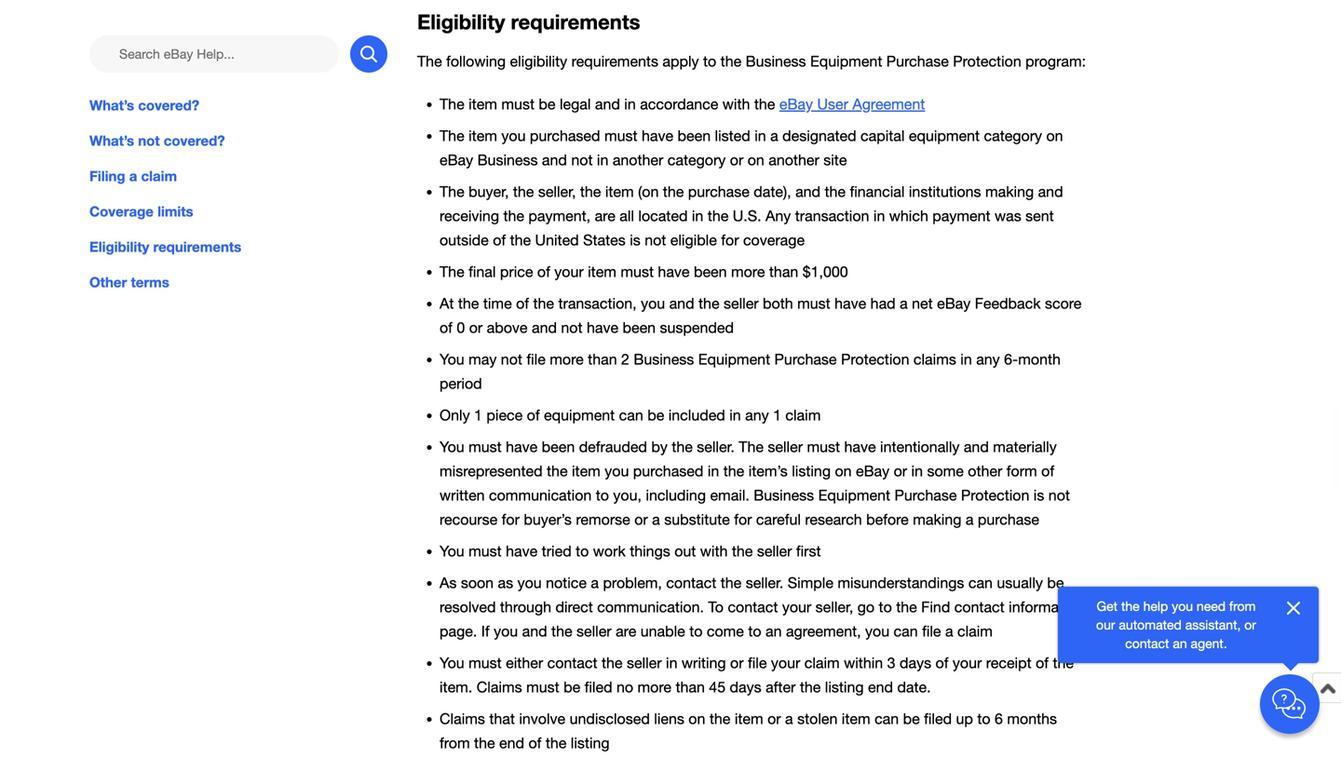 Task type: vqa. For each thing, say whether or not it's contained in the screenshot.
shipping
no



Task type: locate. For each thing, give the bounding box(es) containing it.
contact right find
[[955, 599, 1005, 616]]

other terms
[[89, 274, 169, 291]]

seller, up payment, at top left
[[538, 183, 576, 200]]

1 horizontal spatial more
[[638, 679, 672, 696]]

0 horizontal spatial seller.
[[697, 438, 735, 456]]

1 horizontal spatial eligibility
[[417, 9, 505, 34]]

find
[[921, 599, 950, 616]]

2 vertical spatial more
[[638, 679, 672, 696]]

contact right either
[[547, 654, 598, 672]]

usually
[[997, 574, 1043, 592]]

1 right only
[[474, 407, 483, 424]]

assistant,
[[1186, 617, 1241, 633]]

other
[[89, 274, 127, 291]]

out
[[675, 543, 696, 560]]

purchased
[[530, 127, 600, 144], [633, 463, 704, 480]]

seller down "direct"
[[577, 623, 612, 640]]

purchase inside the buyer, the seller, the item (on the purchase date), and the financial institutions making and receiving the payment, are all located in the u.s. any transaction in which payment was sent outside of the united states is not eligible for coverage
[[688, 183, 750, 200]]

been
[[678, 127, 711, 144], [694, 263, 727, 280], [623, 319, 656, 336], [542, 438, 575, 456]]

ebay right "net"
[[937, 295, 971, 312]]

purchase up u.s.
[[688, 183, 750, 200]]

1 horizontal spatial an
[[1173, 636, 1187, 651]]

0 vertical spatial what's
[[89, 97, 134, 114]]

1 horizontal spatial equipment
[[909, 127, 980, 144]]

you for you may not file more than 2 business equipment purchase protection claims in any 6-month period
[[440, 351, 465, 368]]

covered? up what's not covered?
[[138, 97, 199, 114]]

from
[[1230, 599, 1256, 614], [440, 735, 470, 752]]

listing down undisclosed
[[571, 735, 610, 752]]

1 vertical spatial claims
[[440, 710, 485, 728]]

1 horizontal spatial making
[[986, 183, 1034, 200]]

not inside "link"
[[138, 132, 160, 149]]

of right time
[[516, 295, 529, 312]]

more down the coverage
[[731, 263, 765, 280]]

protection inside you may not file more than 2 business equipment purchase protection claims in any 6-month period
[[841, 351, 910, 368]]

purchased up including
[[633, 463, 704, 480]]

are inside the buyer, the seller, the item (on the purchase date), and the financial institutions making and receiving the payment, are all located in the u.s. any transaction in which payment was sent outside of the united states is not eligible for coverage
[[595, 207, 616, 225]]

to
[[703, 53, 717, 70], [596, 487, 609, 504], [576, 543, 589, 560], [879, 599, 892, 616], [690, 623, 703, 640], [748, 623, 762, 640], [978, 710, 991, 728]]

not inside you must have been defrauded by the seller. the seller must have intentionally and materially misrepresented the item you purchased in the item's listing on ebay or in some other form of written communication to you, including email. business equipment purchase protection is not recourse for buyer's remorse or a substitute for careful research before making a purchase
[[1049, 487, 1070, 504]]

purchase inside you may not file more than 2 business equipment purchase protection claims in any 6-month period
[[775, 351, 837, 368]]

0 horizontal spatial any
[[745, 407, 769, 424]]

be inside as soon as you notice a problem, contact the seller. simple misunderstandings can usually be resolved through direct communication. to contact your seller, go to the find contact information page. if you and the seller are unable to come to an agreement, you can file a claim
[[1047, 574, 1064, 592]]

be left legal
[[539, 96, 556, 113]]

the for the following eligibility requirements apply to the business equipment purchase protection program:
[[417, 53, 442, 70]]

listing
[[792, 463, 831, 480], [825, 679, 864, 696], [571, 735, 610, 752]]

2 vertical spatial listing
[[571, 735, 610, 752]]

0 vertical spatial with
[[723, 96, 750, 113]]

1 vertical spatial making
[[913, 511, 962, 528]]

a inside at the time of the transaction, you and the seller both must have had a net ebay feedback score of 0 or above and not have been suspended
[[900, 295, 908, 312]]

be inside "claims that involve undisclosed liens on the item or a stolen item can be filed up to 6 months from the end of the listing"
[[903, 710, 920, 728]]

or inside get the help you need from our automated assistant, or contact an agent.
[[1245, 617, 1257, 633]]

if
[[481, 623, 490, 640]]

must down the item must be legal and in accordance with the ebay user agreement at the top
[[605, 127, 638, 144]]

than left 45
[[676, 679, 705, 696]]

above
[[487, 319, 528, 336]]

you
[[440, 351, 465, 368], [440, 438, 465, 456], [440, 543, 465, 560], [440, 654, 465, 672]]

1 vertical spatial purchase
[[978, 511, 1040, 528]]

1 vertical spatial equipment
[[544, 407, 615, 424]]

1 horizontal spatial eligibility requirements
[[417, 9, 640, 34]]

2 horizontal spatial more
[[731, 263, 765, 280]]

on
[[1047, 127, 1063, 144], [748, 151, 765, 169], [835, 463, 852, 480], [689, 710, 706, 728]]

0 vertical spatial file
[[527, 351, 546, 368]]

contact down the automated
[[1126, 636, 1170, 651]]

0 vertical spatial any
[[976, 351, 1000, 368]]

ebay
[[780, 96, 813, 113], [440, 151, 473, 169], [937, 295, 971, 312], [856, 463, 890, 480]]

0 vertical spatial days
[[900, 654, 932, 672]]

as soon as you notice a problem, contact the seller. simple misunderstandings can usually be resolved through direct communication. to contact your seller, go to the find contact information page. if you and the seller are unable to come to an agreement, you can file a claim
[[440, 574, 1084, 640]]

to left come
[[690, 623, 703, 640]]

the inside you must have been defrauded by the seller. the seller must have intentionally and materially misrepresented the item you purchased in the item's listing on ebay or in some other form of written communication to you, including email. business equipment purchase protection is not recourse for buyer's remorse or a substitute for careful research before making a purchase
[[739, 438, 764, 456]]

seller. inside as soon as you notice a problem, contact the seller. simple misunderstandings can usually be resolved through direct communication. to contact your seller, go to the find contact information page. if you and the seller are unable to come to an agreement, you can file a claim
[[746, 574, 784, 592]]

a right listed
[[771, 127, 779, 144]]

2 you from the top
[[440, 438, 465, 456]]

you up period
[[440, 351, 465, 368]]

piece
[[487, 407, 523, 424]]

on inside you must have been defrauded by the seller. the seller must have intentionally and materially misrepresented the item you purchased in the item's listing on ebay or in some other form of written communication to you, including email. business equipment purchase protection is not recourse for buyer's remorse or a substitute for careful research before making a purchase
[[835, 463, 852, 480]]

1 vertical spatial what's
[[89, 132, 134, 149]]

what's for what's covered?
[[89, 97, 134, 114]]

item's
[[749, 463, 788, 480]]

the right get
[[1122, 599, 1140, 614]]

coverage limits
[[89, 203, 193, 220]]

receipt
[[986, 654, 1032, 672]]

purchase down both
[[775, 351, 837, 368]]

of right 3
[[936, 654, 949, 672]]

more left 2
[[550, 351, 584, 368]]

0 horizontal spatial from
[[440, 735, 470, 752]]

a
[[771, 127, 779, 144], [129, 168, 137, 185], [900, 295, 908, 312], [652, 511, 660, 528], [966, 511, 974, 528], [591, 574, 599, 592], [946, 623, 954, 640], [785, 710, 793, 728]]

an inside as soon as you notice a problem, contact the seller. simple misunderstandings can usually be resolved through direct communication. to contact your seller, go to the find contact information page. if you and the seller are unable to come to an agreement, you can file a claim
[[766, 623, 782, 640]]

0 vertical spatial category
[[984, 127, 1042, 144]]

3 you from the top
[[440, 543, 465, 560]]

the right at
[[458, 295, 479, 312]]

other terms link
[[89, 272, 388, 293]]

1 vertical spatial protection
[[841, 351, 910, 368]]

0 vertical spatial than
[[769, 263, 799, 280]]

seller
[[724, 295, 759, 312], [768, 438, 803, 456], [757, 543, 792, 560], [577, 623, 612, 640], [627, 654, 662, 672]]

not
[[138, 132, 160, 149], [571, 151, 593, 169], [645, 232, 666, 249], [561, 319, 583, 336], [501, 351, 523, 368], [1049, 487, 1070, 504]]

requirements
[[511, 9, 640, 34], [572, 53, 659, 70], [153, 239, 241, 255]]

0 vertical spatial purchase
[[688, 183, 750, 200]]

all
[[620, 207, 634, 225]]

protection
[[953, 53, 1022, 70], [841, 351, 910, 368], [961, 487, 1030, 504]]

not down what's covered?
[[138, 132, 160, 149]]

2 what's from the top
[[89, 132, 134, 149]]

0 vertical spatial covered?
[[138, 97, 199, 114]]

1 vertical spatial days
[[730, 679, 762, 696]]

an
[[766, 623, 782, 640], [1173, 636, 1187, 651]]

0 vertical spatial end
[[868, 679, 893, 696]]

of
[[493, 232, 506, 249], [537, 263, 550, 280], [516, 295, 529, 312], [440, 319, 453, 336], [527, 407, 540, 424], [1042, 463, 1055, 480], [936, 654, 949, 672], [1036, 654, 1049, 672], [529, 735, 542, 752]]

you inside you must either contact the seller in writing or file your claim within 3 days of your receipt of the item. claims must be filed no more than 45 days after the listing end date.
[[440, 654, 465, 672]]

the for the item must be legal and in accordance with the ebay user agreement
[[440, 96, 465, 113]]

requirements up legal
[[572, 53, 659, 70]]

item right "stolen"
[[842, 710, 871, 728]]

your
[[555, 263, 584, 280], [782, 599, 812, 616], [771, 654, 800, 672], [953, 654, 982, 672]]

1 horizontal spatial 1
[[773, 407, 782, 424]]

not inside the buyer, the seller, the item (on the purchase date), and the financial institutions making and receiving the payment, are all located in the u.s. any transaction in which payment was sent outside of the united states is not eligible for coverage
[[645, 232, 666, 249]]

purchased down legal
[[530, 127, 600, 144]]

by
[[651, 438, 668, 456]]

0 horizontal spatial seller,
[[538, 183, 576, 200]]

0 horizontal spatial is
[[630, 232, 641, 249]]

for down u.s.
[[721, 232, 739, 249]]

of inside the buyer, the seller, the item (on the purchase date), and the financial institutions making and receiving the payment, are all located in the u.s. any transaction in which payment was sent outside of the united states is not eligible for coverage
[[493, 232, 506, 249]]

0 vertical spatial seller.
[[697, 438, 735, 456]]

1 vertical spatial is
[[1034, 487, 1045, 504]]

item down states
[[588, 263, 617, 280]]

misrepresented
[[440, 463, 543, 480]]

item down following
[[469, 96, 497, 113]]

0 horizontal spatial making
[[913, 511, 962, 528]]

coverage
[[743, 232, 805, 249]]

eligibility requirements
[[417, 9, 640, 34], [89, 239, 241, 255]]

0 vertical spatial protection
[[953, 53, 1022, 70]]

more
[[731, 263, 765, 280], [550, 351, 584, 368], [638, 679, 672, 696]]

of right form
[[1042, 463, 1055, 480]]

a left "net"
[[900, 295, 908, 312]]

information
[[1009, 599, 1084, 616]]

ebay up before
[[856, 463, 890, 480]]

seller up no
[[627, 654, 662, 672]]

you inside at the time of the transaction, you and the seller both must have had a net ebay feedback score of 0 or above and not have been suspended
[[641, 295, 665, 312]]

seller up item's
[[768, 438, 803, 456]]

equipment inside you may not file more than 2 business equipment purchase protection claims in any 6-month period
[[698, 351, 771, 368]]

0 vertical spatial purchased
[[530, 127, 600, 144]]

2 another from the left
[[769, 151, 820, 169]]

only
[[440, 407, 470, 424]]

on inside "claims that involve undisclosed liens on the item or a stolen item can be filed up to 6 months from the end of the listing"
[[689, 710, 706, 728]]

from down item.
[[440, 735, 470, 752]]

1 horizontal spatial seller,
[[816, 599, 854, 616]]

1 horizontal spatial days
[[900, 654, 932, 672]]

claims down item.
[[440, 710, 485, 728]]

2 vertical spatial file
[[748, 654, 767, 672]]

1 vertical spatial eligibility
[[89, 239, 149, 255]]

not inside the item you purchased must have been listed in a designated capital equipment category on ebay business and not in another category or on another site
[[571, 151, 593, 169]]

ebay inside the item you purchased must have been listed in a designated capital equipment category on ebay business and not in another category or on another site
[[440, 151, 473, 169]]

be inside you must either contact the seller in writing or file your claim within 3 days of your receipt of the item. claims must be filed no more than 45 days after the listing end date.
[[564, 679, 581, 696]]

eligibility requirements link
[[89, 237, 388, 257]]

following
[[446, 53, 506, 70]]

than left 2
[[588, 351, 617, 368]]

1 vertical spatial purchase
[[775, 351, 837, 368]]

item up buyer,
[[469, 127, 497, 144]]

0 vertical spatial more
[[731, 263, 765, 280]]

seller. left the simple
[[746, 574, 784, 592]]

of down involve
[[529, 735, 542, 752]]

what's
[[89, 97, 134, 114], [89, 132, 134, 149]]

and down through
[[522, 623, 547, 640]]

time
[[483, 295, 512, 312]]

months
[[1007, 710, 1057, 728]]

can up defrauded at the bottom of page
[[619, 407, 643, 424]]

0 horizontal spatial category
[[668, 151, 726, 169]]

another
[[613, 151, 664, 169], [769, 151, 820, 169]]

requirements up the eligibility
[[511, 9, 640, 34]]

0 vertical spatial claims
[[477, 679, 522, 696]]

end inside "claims that involve undisclosed liens on the item or a stolen item can be filed up to 6 months from the end of the listing"
[[499, 735, 524, 752]]

than up both
[[769, 263, 799, 280]]

0 vertical spatial making
[[986, 183, 1034, 200]]

0 vertical spatial seller,
[[538, 183, 576, 200]]

1 vertical spatial requirements
[[572, 53, 659, 70]]

get the help you need from our automated assistant, or contact an agent.
[[1096, 599, 1257, 651]]

the for the item you purchased must have been listed in a designated capital equipment category on ebay business and not in another category or on another site
[[440, 127, 465, 144]]

1 vertical spatial category
[[668, 151, 726, 169]]

1 horizontal spatial any
[[976, 351, 1000, 368]]

making inside the buyer, the seller, the item (on the purchase date), and the financial institutions making and receiving the payment, are all located in the u.s. any transaction in which payment was sent outside of the united states is not eligible for coverage
[[986, 183, 1034, 200]]

transaction,
[[558, 295, 637, 312]]

0 vertical spatial equipment
[[810, 53, 883, 70]]

what's inside "link"
[[89, 132, 134, 149]]

you down defrauded at the bottom of page
[[605, 463, 629, 480]]

purchase for claims
[[775, 351, 837, 368]]

protection down had
[[841, 351, 910, 368]]

and inside as soon as you notice a problem, contact the seller. simple misunderstandings can usually be resolved through direct communication. to contact your seller, go to the find contact information page. if you and the seller are unable to come to an agreement, you can file a claim
[[522, 623, 547, 640]]

making inside you must have been defrauded by the seller. the seller must have intentionally and materially misrepresented the item you purchased in the item's listing on ebay or in some other form of written communication to you, including email. business equipment purchase protection is not recourse for buyer's remorse or a substitute for careful research before making a purchase
[[913, 511, 962, 528]]

than inside you may not file more than 2 business equipment purchase protection claims in any 6-month period
[[588, 351, 617, 368]]

with
[[723, 96, 750, 113], [700, 543, 728, 560]]

a inside "claims that involve undisclosed liens on the item or a stolen item can be filed up to 6 months from the end of the listing"
[[785, 710, 793, 728]]

to inside "claims that involve undisclosed liens on the item or a stolen item can be filed up to 6 months from the end of the listing"
[[978, 710, 991, 728]]

1 horizontal spatial are
[[616, 623, 637, 640]]

only 1 piece of equipment can be included in any 1 claim
[[440, 407, 821, 424]]

with right out at the right of page
[[700, 543, 728, 560]]

not down transaction,
[[561, 319, 583, 336]]

2 vertical spatial requirements
[[153, 239, 241, 255]]

can inside "claims that involve undisclosed liens on the item or a stolen item can be filed up to 6 months from the end of the listing"
[[875, 710, 899, 728]]

1 what's from the top
[[89, 97, 134, 114]]

45
[[709, 679, 726, 696]]

eligibility
[[510, 53, 567, 70]]

0 vertical spatial eligibility requirements
[[417, 9, 640, 34]]

filed inside you must either contact the seller in writing or file your claim within 3 days of your receipt of the item. claims must be filed no more than 45 days after the listing end date.
[[585, 679, 613, 696]]

1 vertical spatial covered?
[[164, 132, 225, 149]]

seller. inside you must have been defrauded by the seller. the seller must have intentionally and materially misrepresented the item you purchased in the item's listing on ebay or in some other form of written communication to you, including email. business equipment purchase protection is not recourse for buyer's remorse or a substitute for careful research before making a purchase
[[697, 438, 735, 456]]

been up communication
[[542, 438, 575, 456]]

1 you from the top
[[440, 351, 465, 368]]

seller,
[[538, 183, 576, 200], [816, 599, 854, 616]]

the inside the item you purchased must have been listed in a designated capital equipment category on ebay business and not in another category or on another site
[[440, 127, 465, 144]]

you inside the item you purchased must have been listed in a designated capital equipment category on ebay business and not in another category or on another site
[[502, 127, 526, 144]]

coverage
[[89, 203, 154, 220]]

1 vertical spatial are
[[616, 623, 637, 640]]

business
[[746, 53, 806, 70], [478, 151, 538, 169], [634, 351, 694, 368], [754, 487, 814, 504]]

get
[[1097, 599, 1118, 614]]

be up by
[[648, 407, 664, 424]]

you must have been defrauded by the seller. the seller must have intentionally and materially misrepresented the item you purchased in the item's listing on ebay or in some other form of written communication to you, including email. business equipment purchase protection is not recourse for buyer's remorse or a substitute for careful research before making a purchase
[[440, 438, 1070, 528]]

you inside you must have been defrauded by the seller. the seller must have intentionally and materially misrepresented the item you purchased in the item's listing on ebay or in some other form of written communication to you, including email. business equipment purchase protection is not recourse for buyer's remorse or a substitute for careful research before making a purchase
[[440, 438, 465, 456]]

what's not covered?
[[89, 132, 225, 149]]

1 horizontal spatial file
[[748, 654, 767, 672]]

not down 'located'
[[645, 232, 666, 249]]

0 horizontal spatial filed
[[585, 679, 613, 696]]

from inside get the help you need from our automated assistant, or contact an agent.
[[1230, 599, 1256, 614]]

1 vertical spatial purchased
[[633, 463, 704, 480]]

1 vertical spatial seller,
[[816, 599, 854, 616]]

item
[[469, 96, 497, 113], [469, 127, 497, 144], [605, 183, 634, 200], [588, 263, 617, 280], [572, 463, 601, 480], [735, 710, 764, 728], [842, 710, 871, 728]]

the for the final price of your item must have been more than $1,000
[[440, 263, 465, 280]]

from inside "claims that involve undisclosed liens on the item or a stolen item can be filed up to 6 months from the end of the listing"
[[440, 735, 470, 752]]

to right go
[[879, 599, 892, 616]]

1 horizontal spatial seller.
[[746, 574, 784, 592]]

0 horizontal spatial 1
[[474, 407, 483, 424]]

1 vertical spatial eligibility requirements
[[89, 239, 241, 255]]

item inside the item you purchased must have been listed in a designated capital equipment category on ebay business and not in another category or on another site
[[469, 127, 497, 144]]

be down date.
[[903, 710, 920, 728]]

notice
[[546, 574, 587, 592]]

0 horizontal spatial more
[[550, 351, 584, 368]]

or right assistant,
[[1245, 617, 1257, 633]]

purchase down form
[[978, 511, 1040, 528]]

final
[[469, 263, 496, 280]]

financial
[[850, 183, 905, 200]]

soon
[[461, 574, 494, 592]]

covered? inside what's covered? link
[[138, 97, 199, 114]]

the right by
[[672, 438, 693, 456]]

1 vertical spatial more
[[550, 351, 584, 368]]

your up after
[[771, 654, 800, 672]]

your down the united
[[555, 263, 584, 280]]

file inside you must either contact the seller in writing or file your claim within 3 days of your receipt of the item. claims must be filed no more than 45 days after the listing end date.
[[748, 654, 767, 672]]

filing a claim link
[[89, 166, 388, 186]]

automated
[[1119, 617, 1182, 633]]

a down find
[[946, 623, 954, 640]]

you down go
[[865, 623, 890, 640]]

2 horizontal spatial than
[[769, 263, 799, 280]]

file inside you may not file more than 2 business equipment purchase protection claims in any 6-month period
[[527, 351, 546, 368]]

purchase
[[887, 53, 949, 70], [775, 351, 837, 368], [895, 487, 957, 504]]

seller, inside the buyer, the seller, the item (on the purchase date), and the financial institutions making and receiving the payment, are all located in the u.s. any transaction in which payment was sent outside of the united states is not eligible for coverage
[[538, 183, 576, 200]]

problem,
[[603, 574, 662, 592]]

0 horizontal spatial file
[[527, 351, 546, 368]]

4 you from the top
[[440, 654, 465, 672]]

0 horizontal spatial another
[[613, 151, 664, 169]]

1 horizontal spatial than
[[676, 679, 705, 696]]

0 vertical spatial from
[[1230, 599, 1256, 614]]

0 vertical spatial purchase
[[887, 53, 949, 70]]

been down the item must be legal and in accordance with the ebay user agreement at the top
[[678, 127, 711, 144]]

seller inside you must have been defrauded by the seller. the seller must have intentionally and materially misrepresented the item you purchased in the item's listing on ebay or in some other form of written communication to you, including email. business equipment purchase protection is not recourse for buyer's remorse or a substitute for careful research before making a purchase
[[768, 438, 803, 456]]

come
[[707, 623, 744, 640]]

and up payment, at top left
[[542, 151, 567, 169]]

Search eBay Help... text field
[[89, 35, 339, 73]]

1 horizontal spatial end
[[868, 679, 893, 696]]

(on
[[638, 183, 659, 200]]

misunderstandings
[[838, 574, 965, 592]]

1 vertical spatial from
[[440, 735, 470, 752]]

file inside as soon as you notice a problem, contact the seller. simple misunderstandings can usually be resolved through direct communication. to contact your seller, go to the find contact information page. if you and the seller are unable to come to an agreement, you can file a claim
[[922, 623, 941, 640]]

protection down other
[[961, 487, 1030, 504]]

1 down you may not file more than 2 business equipment purchase protection claims in any 6-month period
[[773, 407, 782, 424]]

0 horizontal spatial are
[[595, 207, 616, 225]]

0 vertical spatial filed
[[585, 679, 613, 696]]

or
[[730, 151, 744, 169], [469, 319, 483, 336], [894, 463, 907, 480], [635, 511, 648, 528], [1245, 617, 1257, 633], [730, 654, 744, 672], [768, 710, 781, 728]]

1 horizontal spatial another
[[769, 151, 820, 169]]

0 vertical spatial are
[[595, 207, 616, 225]]

ebay up buyer,
[[440, 151, 473, 169]]

2 horizontal spatial file
[[922, 623, 941, 640]]

you inside get the help you need from our automated assistant, or contact an agent.
[[1172, 599, 1193, 614]]

in inside you may not file more than 2 business equipment purchase protection claims in any 6-month period
[[961, 351, 972, 368]]

0 horizontal spatial eligibility
[[89, 239, 149, 255]]

on down listed
[[748, 151, 765, 169]]

and right above
[[532, 319, 557, 336]]

0 vertical spatial is
[[630, 232, 641, 249]]

protection for claims
[[841, 351, 910, 368]]

0 vertical spatial listing
[[792, 463, 831, 480]]

you up buyer,
[[502, 127, 526, 144]]

equipment for 2
[[698, 351, 771, 368]]

for
[[721, 232, 739, 249], [502, 511, 520, 528], [734, 511, 752, 528]]

1 vertical spatial with
[[700, 543, 728, 560]]

you
[[502, 127, 526, 144], [641, 295, 665, 312], [605, 463, 629, 480], [518, 574, 542, 592], [1172, 599, 1193, 614], [494, 623, 518, 640], [865, 623, 890, 640]]

or inside the item you purchased must have been listed in a designated capital equipment category on ebay business and not in another category or on another site
[[730, 151, 744, 169]]

making down some
[[913, 511, 962, 528]]

days right 3
[[900, 654, 932, 672]]

2 vertical spatial than
[[676, 679, 705, 696]]

ebay inside you must have been defrauded by the seller. the seller must have intentionally and materially misrepresented the item you purchased in the item's listing on ebay or in some other form of written communication to you, including email. business equipment purchase protection is not recourse for buyer's remorse or a substitute for careful research before making a purchase
[[856, 463, 890, 480]]

2 vertical spatial purchase
[[895, 487, 957, 504]]

0 horizontal spatial purchase
[[688, 183, 750, 200]]

is
[[630, 232, 641, 249], [1034, 487, 1045, 504]]

equipment up the research
[[818, 487, 891, 504]]

1 horizontal spatial purchase
[[978, 511, 1040, 528]]

business up buyer,
[[478, 151, 538, 169]]

0 horizontal spatial than
[[588, 351, 617, 368]]

1 vertical spatial filed
[[924, 710, 952, 728]]

2 vertical spatial equipment
[[818, 487, 891, 504]]

user
[[817, 96, 849, 113]]

written
[[440, 487, 485, 504]]

ebay user agreement link
[[780, 96, 925, 113]]

covered? down what's covered? link on the top of the page
[[164, 132, 225, 149]]

1 vertical spatial seller.
[[746, 574, 784, 592]]

1 horizontal spatial category
[[984, 127, 1042, 144]]

1 horizontal spatial purchased
[[633, 463, 704, 480]]

1 vertical spatial end
[[499, 735, 524, 752]]

days
[[900, 654, 932, 672], [730, 679, 762, 696]]

0 horizontal spatial purchased
[[530, 127, 600, 144]]



Task type: describe. For each thing, give the bounding box(es) containing it.
you for you must either contact the seller in writing or file your claim within 3 days of your receipt of the item. claims must be filed no more than 45 days after the listing end date.
[[440, 654, 465, 672]]

go
[[858, 599, 875, 616]]

resolved
[[440, 599, 496, 616]]

or inside at the time of the transaction, you and the seller both must have had a net ebay feedback score of 0 or above and not have been suspended
[[469, 319, 483, 336]]

designated
[[783, 127, 857, 144]]

claim down what's not covered?
[[141, 168, 177, 185]]

for down email.
[[734, 511, 752, 528]]

business up listed
[[746, 53, 806, 70]]

in up eligible
[[692, 207, 704, 225]]

and up the transaction
[[796, 183, 821, 200]]

the right receipt
[[1053, 654, 1074, 672]]

score
[[1045, 295, 1082, 312]]

2 1 from the left
[[773, 407, 782, 424]]

claims
[[914, 351, 957, 368]]

eligible
[[671, 232, 717, 249]]

0 horizontal spatial eligibility requirements
[[89, 239, 241, 255]]

the down misunderstandings
[[896, 599, 917, 616]]

materially
[[993, 438, 1057, 456]]

help
[[1144, 599, 1168, 614]]

ebay inside at the time of the transaction, you and the seller both must have had a net ebay feedback score of 0 or above and not have been suspended
[[937, 295, 971, 312]]

get the help you need from our automated assistant, or contact an agent. tooltip
[[1088, 597, 1265, 653]]

the up communication
[[547, 463, 568, 480]]

than inside you must either contact the seller in writing or file your claim within 3 days of your receipt of the item. claims must be filed no more than 45 days after the listing end date.
[[676, 679, 705, 696]]

within
[[844, 654, 883, 672]]

page.
[[440, 623, 477, 640]]

must up soon
[[469, 543, 502, 560]]

accordance
[[640, 96, 719, 113]]

have inside the item you purchased must have been listed in a designated capital equipment category on ebay business and not in another category or on another site
[[642, 127, 674, 144]]

careful
[[756, 511, 801, 528]]

must inside at the time of the transaction, you and the seller both must have had a net ebay feedback score of 0 or above and not have been suspended
[[798, 295, 831, 312]]

to
[[708, 599, 724, 616]]

the down "direct"
[[552, 623, 573, 640]]

0 horizontal spatial equipment
[[544, 407, 615, 424]]

the right out at the right of page
[[732, 543, 753, 560]]

of inside you must have been defrauded by the seller. the seller must have intentionally and materially misrepresented the item you purchased in the item's listing on ebay or in some other form of written communication to you, including email. business equipment purchase protection is not recourse for buyer's remorse or a substitute for careful research before making a purchase
[[1042, 463, 1055, 480]]

in up states
[[597, 151, 609, 169]]

you for you must have been defrauded by the seller. the seller must have intentionally and materially misrepresented the item you purchased in the item's listing on ebay or in some other form of written communication to you, including email. business equipment purchase protection is not recourse for buyer's remorse or a substitute for careful research before making a purchase
[[440, 438, 465, 456]]

agent.
[[1191, 636, 1228, 651]]

coverage limits link
[[89, 201, 388, 222]]

must down if
[[469, 654, 502, 672]]

more inside you may not file more than 2 business equipment purchase protection claims in any 6-month period
[[550, 351, 584, 368]]

net
[[912, 295, 933, 312]]

capital
[[861, 127, 905, 144]]

apply
[[663, 53, 699, 70]]

states
[[583, 232, 626, 249]]

of right the price
[[537, 263, 550, 280]]

direct
[[556, 599, 593, 616]]

research
[[805, 511, 862, 528]]

the down involve
[[546, 735, 567, 752]]

involve
[[519, 710, 566, 728]]

unable
[[641, 623, 685, 640]]

and inside you must have been defrauded by the seller. the seller must have intentionally and materially misrepresented the item you purchased in the item's listing on ebay or in some other form of written communication to you, including email. business equipment purchase protection is not recourse for buyer's remorse or a substitute for careful research before making a purchase
[[964, 438, 989, 456]]

communication.
[[597, 599, 704, 616]]

a right notice
[[591, 574, 599, 592]]

equipment for the
[[810, 53, 883, 70]]

in left accordance
[[624, 96, 636, 113]]

must down states
[[621, 263, 654, 280]]

of right receipt
[[1036, 654, 1049, 672]]

claim inside as soon as you notice a problem, contact the seller. simple misunderstandings can usually be resolved through direct communication. to contact your seller, go to the find contact information page. if you and the seller are unable to come to an agreement, you can file a claim
[[958, 623, 993, 640]]

the up the transaction
[[825, 183, 846, 200]]

institutions
[[909, 183, 981, 200]]

your left receipt
[[953, 654, 982, 672]]

was
[[995, 207, 1022, 225]]

listing inside you must either contact the seller in writing or file your claim within 3 days of your receipt of the item. claims must be filed no more than 45 days after the listing end date.
[[825, 679, 864, 696]]

any
[[766, 207, 791, 225]]

feedback
[[975, 295, 1041, 312]]

buyer's
[[524, 511, 572, 528]]

to right 'apply'
[[703, 53, 717, 70]]

been inside the item you purchased must have been listed in a designated capital equipment category on ebay business and not in another category or on another site
[[678, 127, 711, 144]]

contact inside get the help you need from our automated assistant, or contact an agent.
[[1126, 636, 1170, 651]]

the up suspended
[[699, 295, 720, 312]]

had
[[871, 295, 896, 312]]

claim inside you must either contact the seller in writing or file your claim within 3 days of your receipt of the item. claims must be filed no more than 45 days after the listing end date.
[[805, 654, 840, 672]]

the right after
[[800, 679, 821, 696]]

6-
[[1004, 351, 1018, 368]]

contact inside you must either contact the seller in writing or file your claim within 3 days of your receipt of the item. claims must be filed no more than 45 days after the listing end date.
[[547, 654, 598, 672]]

in down intentionally
[[912, 463, 923, 480]]

purchased inside you must have been defrauded by the seller. the seller must have intentionally and materially misrepresented the item you purchased in the item's listing on ebay or in some other form of written communication to you, including email. business equipment purchase protection is not recourse for buyer's remorse or a substitute for careful research before making a purchase
[[633, 463, 704, 480]]

included
[[669, 407, 725, 424]]

seller inside you must either contact the seller in writing or file your claim within 3 days of your receipt of the item. claims must be filed no more than 45 days after the listing end date.
[[627, 654, 662, 672]]

limits
[[158, 203, 193, 220]]

the down buyer,
[[503, 207, 524, 225]]

business inside you must have been defrauded by the seller. the seller must have intentionally and materially misrepresented the item you purchased in the item's listing on ebay or in some other form of written communication to you, including email. business equipment purchase protection is not recourse for buyer's remorse or a substitute for careful research before making a purchase
[[754, 487, 814, 504]]

you,
[[613, 487, 642, 504]]

1 vertical spatial any
[[745, 407, 769, 424]]

other
[[968, 463, 1003, 480]]

located
[[638, 207, 688, 225]]

and inside the item you purchased must have been listed in a designated capital equipment category on ebay business and not in another category or on another site
[[542, 151, 567, 169]]

must up the research
[[807, 438, 840, 456]]

what's for what's not covered?
[[89, 132, 134, 149]]

sent
[[1026, 207, 1054, 225]]

to right tried
[[576, 543, 589, 560]]

and up suspended
[[669, 295, 695, 312]]

of right piece
[[527, 407, 540, 424]]

more inside you must either contact the seller in writing or file your claim within 3 days of your receipt of the item. claims must be filed no more than 45 days after the listing end date.
[[638, 679, 672, 696]]

been inside at the time of the transaction, you and the seller both must have had a net ebay feedback score of 0 or above and not have been suspended
[[623, 319, 656, 336]]

the down 45
[[710, 710, 731, 728]]

our
[[1096, 617, 1116, 633]]

1 another from the left
[[613, 151, 664, 169]]

the right buyer,
[[513, 183, 534, 200]]

for left buyer's
[[502, 511, 520, 528]]

the down "that"
[[474, 735, 495, 752]]

the up the price
[[510, 232, 531, 249]]

$1,000
[[803, 263, 848, 280]]

in inside you must either contact the seller in writing or file your claim within 3 days of your receipt of the item. claims must be filed no more than 45 days after the listing end date.
[[666, 654, 678, 672]]

with for out
[[700, 543, 728, 560]]

ebay left user
[[780, 96, 813, 113]]

claim up item's
[[786, 407, 821, 424]]

been down eligible
[[694, 263, 727, 280]]

in down financial
[[874, 207, 885, 225]]

filing a claim
[[89, 168, 177, 185]]

claims that involve undisclosed liens on the item or a stolen item can be filed up to 6 months from the end of the listing
[[440, 710, 1057, 752]]

work
[[593, 543, 626, 560]]

your inside as soon as you notice a problem, contact the seller. simple misunderstandings can usually be resolved through direct communication. to contact your seller, go to the find contact information page. if you and the seller are unable to come to an agreement, you can file a claim
[[782, 599, 812, 616]]

seller inside as soon as you notice a problem, contact the seller. simple misunderstandings can usually be resolved through direct communication. to contact your seller, go to the find contact information page. if you and the seller are unable to come to an agreement, you can file a claim
[[577, 623, 612, 640]]

0
[[457, 319, 465, 336]]

some
[[927, 463, 964, 480]]

item inside you must have been defrauded by the seller. the seller must have intentionally and materially misrepresented the item you purchased in the item's listing on ebay or in some other form of written communication to you, including email. business equipment purchase protection is not recourse for buyer's remorse or a substitute for careful research before making a purchase
[[572, 463, 601, 480]]

and right legal
[[595, 96, 620, 113]]

or down intentionally
[[894, 463, 907, 480]]

at
[[440, 295, 454, 312]]

any inside you may not file more than 2 business equipment purchase protection claims in any 6-month period
[[976, 351, 1000, 368]]

to inside you must have been defrauded by the seller. the seller must have intentionally and materially misrepresented the item you purchased in the item's listing on ebay or in some other form of written communication to you, including email. business equipment purchase protection is not recourse for buyer's remorse or a substitute for careful research before making a purchase
[[596, 487, 609, 504]]

up
[[956, 710, 973, 728]]

6
[[995, 710, 1003, 728]]

and up sent
[[1038, 183, 1063, 200]]

united
[[535, 232, 579, 249]]

covered? inside what's not covered? "link"
[[164, 132, 225, 149]]

been inside you must have been defrauded by the seller. the seller must have intentionally and materially misrepresented the item you purchased in the item's listing on ebay or in some other form of written communication to you, including email. business equipment purchase protection is not recourse for buyer's remorse or a substitute for careful research before making a purchase
[[542, 438, 575, 456]]

equipment inside the item you purchased must have been listed in a designated capital equipment category on ebay business and not in another category or on another site
[[909, 127, 980, 144]]

outside
[[440, 232, 489, 249]]

can left usually
[[969, 574, 993, 592]]

filed inside "claims that involve undisclosed liens on the item or a stolen item can be filed up to 6 months from the end of the listing"
[[924, 710, 952, 728]]

the right time
[[533, 295, 554, 312]]

may
[[469, 351, 497, 368]]

to right come
[[748, 623, 762, 640]]

listing inside you must have been defrauded by the seller. the seller must have intentionally and materially misrepresented the item you purchased in the item's listing on ebay or in some other form of written communication to you, including email. business equipment purchase protection is not recourse for buyer's remorse or a substitute for careful research before making a purchase
[[792, 463, 831, 480]]

protection inside you must have been defrauded by the seller. the seller must have intentionally and materially misrepresented the item you purchased in the item's listing on ebay or in some other form of written communication to you, including email. business equipment purchase protection is not recourse for buyer's remorse or a substitute for careful research before making a purchase
[[961, 487, 1030, 504]]

simple
[[788, 574, 834, 592]]

3
[[887, 654, 896, 672]]

the item must be legal and in accordance with the ebay user agreement
[[440, 96, 925, 113]]

a down including
[[652, 511, 660, 528]]

purchase inside you must have been defrauded by the seller. the seller must have intentionally and materially misrepresented the item you purchased in the item's listing on ebay or in some other form of written communication to you, including email. business equipment purchase protection is not recourse for buyer's remorse or a substitute for careful research before making a purchase
[[978, 511, 1040, 528]]

filing
[[89, 168, 125, 185]]

0 vertical spatial eligibility
[[417, 9, 505, 34]]

the inside get the help you need from our automated assistant, or contact an agent.
[[1122, 599, 1140, 614]]

the left u.s.
[[708, 207, 729, 225]]

not inside at the time of the transaction, you and the seller both must have had a net ebay feedback score of 0 or above and not have been suspended
[[561, 319, 583, 336]]

the up to
[[721, 574, 742, 592]]

the up email.
[[724, 463, 745, 480]]

have left intentionally
[[844, 438, 876, 456]]

you for you must have tried to work things out with the seller first
[[440, 543, 465, 560]]

you must have tried to work things out with the seller first
[[440, 543, 821, 560]]

must down either
[[526, 679, 560, 696]]

need
[[1197, 599, 1226, 614]]

with for accordance
[[723, 96, 750, 113]]

the up payment, at top left
[[580, 183, 601, 200]]

seller inside at the time of the transaction, you and the seller both must have had a net ebay feedback score of 0 or above and not have been suspended
[[724, 295, 759, 312]]

legal
[[560, 96, 591, 113]]

the down the following eligibility requirements apply to the business equipment purchase protection program:
[[754, 96, 775, 113]]

for inside the buyer, the seller, the item (on the purchase date), and the financial institutions making and receiving the payment, are all located in the u.s. any transaction in which payment was sent outside of the united states is not eligible for coverage
[[721, 232, 739, 249]]

seller down careful
[[757, 543, 792, 560]]

a right filing
[[129, 168, 137, 185]]

including
[[646, 487, 706, 504]]

receiving
[[440, 207, 499, 225]]

equipment inside you must have been defrauded by the seller. the seller must have intentionally and materially misrepresented the item you purchased in the item's listing on ebay or in some other form of written communication to you, including email. business equipment purchase protection is not recourse for buyer's remorse or a substitute for careful research before making a purchase
[[818, 487, 891, 504]]

substitute
[[664, 511, 730, 528]]

have left had
[[835, 295, 867, 312]]

in right the included
[[730, 407, 741, 424]]

item inside the buyer, the seller, the item (on the purchase date), and the financial institutions making and receiving the payment, are all located in the u.s. any transaction in which payment was sent outside of the united states is not eligible for coverage
[[605, 183, 634, 200]]

of left 0
[[440, 319, 453, 336]]

can up 3
[[894, 623, 918, 640]]

listing inside "claims that involve undisclosed liens on the item or a stolen item can be filed up to 6 months from the end of the listing"
[[571, 735, 610, 752]]

is inside you must have been defrauded by the seller. the seller must have intentionally and materially misrepresented the item you purchased in the item's listing on ebay or in some other form of written communication to you, including email. business equipment purchase protection is not recourse for buyer's remorse or a substitute for careful research before making a purchase
[[1034, 487, 1045, 504]]

or inside you must either contact the seller in writing or file your claim within 3 days of your receipt of the item. claims must be filed no more than 45 days after the listing end date.
[[730, 654, 744, 672]]

purchase for program:
[[887, 53, 949, 70]]

as
[[498, 574, 513, 592]]

tried
[[542, 543, 572, 560]]

you right if
[[494, 623, 518, 640]]

0 horizontal spatial days
[[730, 679, 762, 696]]

have down piece
[[506, 438, 538, 456]]

on down program:
[[1047, 127, 1063, 144]]

seller, inside as soon as you notice a problem, contact the seller. simple misunderstandings can usually be resolved through direct communication. to contact your seller, go to the find contact information page. if you and the seller are unable to come to an agreement, you can file a claim
[[816, 599, 854, 616]]

agreement,
[[786, 623, 861, 640]]

business inside the item you purchased must have been listed in a designated capital equipment category on ebay business and not in another category or on another site
[[478, 151, 538, 169]]

protection for program:
[[953, 53, 1022, 70]]

have left tried
[[506, 543, 538, 560]]

a down other
[[966, 511, 974, 528]]

have down transaction,
[[587, 319, 619, 336]]

in up email.
[[708, 463, 719, 480]]

defrauded
[[579, 438, 647, 456]]

recourse
[[440, 511, 498, 528]]

stolen
[[798, 710, 838, 728]]

what's not covered? link
[[89, 130, 388, 151]]

contact up come
[[728, 599, 778, 616]]

intentionally
[[880, 438, 960, 456]]

end inside you must either contact the seller in writing or file your claim within 3 days of your receipt of the item. claims must be filed no more than 45 days after the listing end date.
[[868, 679, 893, 696]]

period
[[440, 375, 482, 392]]

2
[[621, 351, 630, 368]]

is inside the buyer, the seller, the item (on the purchase date), and the financial institutions making and receiving the payment, are all located in the u.s. any transaction in which payment was sent outside of the united states is not eligible for coverage
[[630, 232, 641, 249]]

claims inside you must either contact the seller in writing or file your claim within 3 days of your receipt of the item. claims must be filed no more than 45 days after the listing end date.
[[477, 679, 522, 696]]

or down you,
[[635, 511, 648, 528]]

the for the buyer, the seller, the item (on the purchase date), and the financial institutions making and receiving the payment, are all located in the u.s. any transaction in which payment was sent outside of the united states is not eligible for coverage
[[440, 183, 465, 200]]

in right listed
[[755, 127, 766, 144]]

price
[[500, 263, 533, 280]]

claims inside "claims that involve undisclosed liens on the item or a stolen item can be filed up to 6 months from the end of the listing"
[[440, 710, 485, 728]]

purchased inside the item you purchased must have been listed in a designated capital equipment category on ebay business and not in another category or on another site
[[530, 127, 600, 144]]

what's covered?
[[89, 97, 199, 114]]

must up misrepresented
[[469, 438, 502, 456]]

not inside you may not file more than 2 business equipment purchase protection claims in any 6-month period
[[501, 351, 523, 368]]

the right 'apply'
[[721, 53, 742, 70]]

must down the eligibility
[[502, 96, 535, 113]]

before
[[866, 511, 909, 528]]

the right (on
[[663, 183, 684, 200]]

which
[[889, 207, 929, 225]]

have down eligible
[[658, 263, 690, 280]]

0 vertical spatial requirements
[[511, 9, 640, 34]]

purchase inside you must have been defrauded by the seller. the seller must have intentionally and materially misrepresented the item you purchased in the item's listing on ebay or in some other form of written communication to you, including email. business equipment purchase protection is not recourse for buyer's remorse or a substitute for careful research before making a purchase
[[895, 487, 957, 504]]

u.s.
[[733, 207, 762, 225]]

a inside the item you purchased must have been listed in a designated capital equipment category on ebay business and not in another category or on another site
[[771, 127, 779, 144]]

item down you must either contact the seller in writing or file your claim within 3 days of your receipt of the item. claims must be filed no more than 45 days after the listing end date.
[[735, 710, 764, 728]]

email.
[[710, 487, 750, 504]]

or inside "claims that involve undisclosed liens on the item or a stolen item can be filed up to 6 months from the end of the listing"
[[768, 710, 781, 728]]

business inside you may not file more than 2 business equipment purchase protection claims in any 6-month period
[[634, 351, 694, 368]]

remorse
[[576, 511, 630, 528]]

the up no
[[602, 654, 623, 672]]

you right "as"
[[518, 574, 542, 592]]

are inside as soon as you notice a problem, contact the seller. simple misunderstandings can usually be resolved through direct communication. to contact your seller, go to the find contact information page. if you and the seller are unable to come to an agreement, you can file a claim
[[616, 623, 637, 640]]

of inside "claims that involve undisclosed liens on the item or a stolen item can be filed up to 6 months from the end of the listing"
[[529, 735, 542, 752]]

1 1 from the left
[[474, 407, 483, 424]]

contact down out at the right of page
[[666, 574, 717, 592]]

you inside you must have been defrauded by the seller. the seller must have intentionally and materially misrepresented the item you purchased in the item's listing on ebay or in some other form of written communication to you, including email. business equipment purchase protection is not recourse for buyer's remorse or a substitute for careful research before making a purchase
[[605, 463, 629, 480]]

site
[[824, 151, 847, 169]]

must inside the item you purchased must have been listed in a designated capital equipment category on ebay business and not in another category or on another site
[[605, 127, 638, 144]]

what's covered? link
[[89, 95, 388, 116]]

item.
[[440, 679, 473, 696]]



